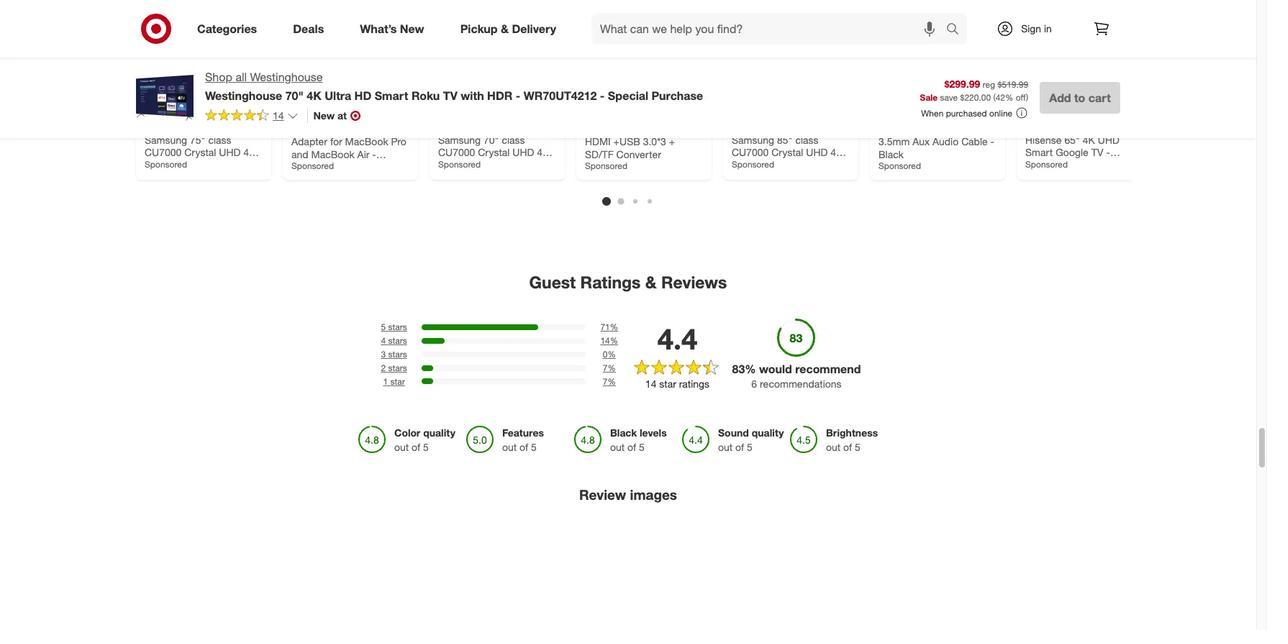 Task type: describe. For each thing, give the bounding box(es) containing it.
sponsored up (un70cu7000)
[[438, 159, 481, 169]]

stars for 4 stars
[[388, 336, 407, 346]]

out inside features out of 5
[[502, 441, 517, 454]]

of for color
[[412, 441, 420, 454]]

ugreen inside ugreen 6-in-1 type c to hdmi +usb 3.0*3 + sd/tf converter sponsored
[[585, 123, 618, 135]]

search
[[940, 23, 974, 37]]

0 vertical spatial macbook
[[345, 135, 388, 147]]

1 star
[[383, 376, 405, 387]]

uhd for samsung 70" class cu7000 crystal uhd 4k smart tv - titan gray (un70cu7000)
[[513, 146, 534, 158]]

+usb
[[614, 135, 640, 147]]

3.0*3
[[643, 135, 666, 147]]

+
[[669, 135, 675, 147]]

class for 85"
[[796, 133, 819, 146]]

add
[[1049, 91, 1071, 105]]

black levels out of 5
[[610, 427, 667, 454]]

roku
[[412, 88, 440, 103]]

0 %
[[603, 349, 616, 360]]

of inside features out of 5
[[520, 441, 528, 454]]

what's new
[[360, 21, 424, 36]]

stars for 3 stars
[[388, 349, 407, 360]]

$399.99
[[1025, 110, 1061, 122]]

% for 2 stars
[[608, 363, 616, 373]]

cable
[[962, 135, 988, 147]]

audio
[[933, 135, 959, 147]]

review images
[[579, 487, 677, 503]]

- inside samsung 70" class cu7000 crystal uhd 4k smart tv - titan gray (un70cu7000)
[[484, 159, 487, 171]]

color
[[394, 427, 420, 439]]

hisense 65" 4k uhd smart google tv - 65a6h
[[1025, 133, 1120, 171]]

5 inside black levels out of 5
[[639, 441, 645, 454]]

% inside $299.99 reg $519.99 sale save $ 220.00 ( 42 % off )
[[1005, 92, 1014, 103]]

85"
[[777, 133, 793, 146]]

0 horizontal spatial new
[[313, 109, 335, 122]]

sponsored down and
[[291, 160, 334, 171]]

save
[[940, 92, 958, 103]]

sale
[[920, 92, 938, 103]]

1 vertical spatial westinghouse
[[205, 88, 282, 103]]

sponsored inside anker 3' powerline 3.5mm aux audio cable - black sponsored
[[879, 160, 921, 171]]

reg
[[983, 79, 995, 90]]

% for 1 star
[[608, 376, 616, 387]]

recommend
[[795, 362, 861, 376]]

smart inside hisense 65" 4k uhd smart google tv - 65a6h
[[1025, 146, 1053, 158]]

14 for 14
[[273, 109, 284, 122]]

7 % for star
[[603, 376, 616, 387]]

delivery
[[512, 21, 556, 36]]

class for 75"
[[208, 133, 231, 146]]

pickup & delivery
[[460, 21, 556, 36]]

crystal for 75"
[[184, 146, 216, 158]]

ratings
[[580, 272, 641, 292]]

titan for (un75cu7000)
[[197, 159, 219, 171]]

220.00
[[965, 92, 991, 103]]

review
[[579, 487, 626, 503]]

- inside samsung 85" class cu7000 crystal uhd 4k smart tv - titan gray (un85cu7000)
[[777, 159, 781, 171]]

samsung for samsung 85" class cu7000 crystal uhd 4k smart tv - titan gray (un85cu7000)
[[732, 133, 774, 146]]

cu7000 for samsung 75" class cu7000 crystal uhd 4k smart tv - titan gray (un75cu7000)
[[145, 146, 182, 158]]

1 inside ugreen 6-in-1 type c to hdmi +usb 3.0*3 + sd/tf converter sponsored
[[642, 123, 648, 135]]

uhd for samsung 75" class cu7000 crystal uhd 4k smart tv - titan gray (un75cu7000)
[[219, 146, 241, 158]]

smart for samsung 70" class cu7000 crystal uhd 4k smart tv - titan gray (un70cu7000)
[[438, 159, 466, 171]]

sponsored inside ugreen 6-in-1 type c to hdmi +usb 3.0*3 + sd/tf converter sponsored
[[585, 160, 628, 171]]

4.4
[[658, 321, 698, 356]]

tv inside hisense 65" 4k uhd smart google tv - 65a6h
[[1091, 146, 1104, 158]]

sd/tf
[[585, 148, 614, 160]]

7 % for stars
[[603, 363, 616, 373]]

hdr
[[487, 88, 513, 103]]

sign in
[[1021, 22, 1052, 35]]

sponsored up (un75cu7000)
[[145, 159, 187, 169]]

shop
[[205, 70, 232, 84]]

search button
[[940, 13, 974, 47]]

pickup & delivery link
[[448, 13, 574, 45]]

4k for samsung 85" class cu7000 crystal uhd 4k smart tv - titan gray (un85cu7000)
[[831, 146, 843, 158]]

pro
[[391, 135, 407, 147]]

deals
[[293, 21, 324, 36]]

samsung 85" class cu7000 crystal uhd 4k smart tv - titan gray (un85cu7000)
[[732, 133, 843, 183]]

sound
[[718, 427, 749, 439]]

$299.99
[[945, 77, 980, 90]]

converter
[[616, 148, 661, 160]]

samsung for samsung 70" class cu7000 crystal uhd 4k smart tv - titan gray (un70cu7000)
[[438, 133, 481, 146]]

cu7000 for samsung 85" class cu7000 crystal uhd 4k smart tv - titan gray (un85cu7000)
[[732, 146, 769, 158]]

online
[[990, 108, 1013, 118]]

1 vertical spatial macbook
[[311, 148, 355, 160]]

out for black levels out of 5
[[610, 441, 625, 454]]

would
[[759, 362, 792, 376]]

cu7000 for samsung 70" class cu7000 crystal uhd 4k smart tv - titan gray (un70cu7000)
[[438, 146, 475, 158]]

stars for 5 stars
[[388, 322, 407, 333]]

ugreen 6-in-1 type c to hdmi +usb 3.0*3 + sd/tf converter sponsored
[[585, 123, 694, 171]]

what's new link
[[348, 13, 442, 45]]

smart for samsung 85" class cu7000 crystal uhd 4k smart tv - titan gray (un85cu7000)
[[732, 159, 759, 171]]

& inside 'pickup & delivery' link
[[501, 21, 509, 36]]

levels
[[640, 427, 667, 439]]

6-
[[621, 123, 631, 135]]

brightness
[[826, 427, 878, 439]]

70" inside shop all westinghouse westinghouse 70" 4k ultra hd smart roku tv with hdr - wr70ut4212 - special purchase
[[285, 88, 304, 103]]

for
[[330, 135, 342, 147]]

hub
[[361, 123, 380, 135]]

out inside the brightness out of 5
[[826, 441, 841, 454]]

4k for samsung 70" class cu7000 crystal uhd 4k smart tv - titan gray (un70cu7000)
[[537, 146, 549, 158]]

)
[[1026, 92, 1028, 103]]

purchase
[[652, 88, 703, 103]]

4
[[381, 336, 386, 346]]

to inside add to cart button
[[1074, 91, 1085, 105]]

2 stars
[[381, 363, 407, 373]]

crystal for 70"
[[478, 146, 510, 158]]

gray/silver
[[291, 160, 341, 173]]

tv for samsung 85" class cu7000 crystal uhd 4k smart tv - titan gray (un85cu7000)
[[762, 159, 774, 171]]

4k inside hisense 65" 4k uhd smart google tv - 65a6h
[[1083, 133, 1095, 146]]

class for 70"
[[502, 133, 525, 146]]

3
[[381, 349, 386, 360]]

65a6h
[[1025, 159, 1056, 171]]

ratings
[[679, 378, 710, 390]]

- left special
[[600, 88, 605, 103]]

70" inside samsung 70" class cu7000 crystal uhd 4k smart tv - titan gray (un70cu7000)
[[484, 133, 499, 146]]

samsung 75" class cu7000 crystal uhd 4k smart tv - titan gray (un75cu7000)
[[145, 133, 256, 183]]

sign
[[1021, 22, 1041, 35]]

air
[[357, 148, 369, 160]]

all
[[236, 70, 247, 84]]

of for black
[[628, 441, 636, 454]]

$
[[960, 92, 965, 103]]

in-
[[631, 123, 642, 135]]

(un70cu7000)
[[438, 171, 506, 183]]

gray for (un70cu7000)
[[515, 159, 537, 171]]

42
[[996, 92, 1005, 103]]

titan for (un70cu7000)
[[490, 159, 513, 171]]

color quality out of 5
[[394, 427, 456, 454]]

3.5mm
[[879, 135, 910, 147]]

71
[[600, 322, 610, 333]]

image of westinghouse 70" 4k ultra hd smart roku tv with hdr - wr70ut4212 - special purchase image
[[136, 69, 194, 127]]

4k for samsung 75" class cu7000 crystal uhd 4k smart tv - titan gray (un75cu7000)
[[243, 146, 256, 158]]

- inside anker 3' powerline 3.5mm aux audio cable - black sponsored
[[991, 135, 995, 147]]

and
[[291, 148, 308, 160]]

star for 14
[[659, 378, 676, 390]]

star for 1
[[390, 376, 405, 387]]



Task type: locate. For each thing, give the bounding box(es) containing it.
1 horizontal spatial to
[[1074, 91, 1085, 105]]

% for 4 stars
[[610, 336, 618, 346]]

macbook up air
[[345, 135, 388, 147]]

1 horizontal spatial c
[[675, 123, 682, 135]]

quality right sound
[[752, 427, 784, 439]]

sound quality out of 5
[[718, 427, 784, 454]]

5 of from the left
[[843, 441, 852, 454]]

sponsored down black
[[879, 160, 921, 171]]

0 horizontal spatial samsung
[[145, 133, 187, 146]]

0 horizontal spatial c
[[351, 123, 358, 135]]

%
[[1005, 92, 1014, 103], [610, 322, 618, 333], [610, 336, 618, 346], [608, 349, 616, 360], [745, 362, 756, 376], [608, 363, 616, 373], [608, 376, 616, 387]]

tv left with
[[443, 88, 458, 103]]

1 ugreen from the left
[[291, 123, 325, 135]]

out down color on the left
[[394, 441, 409, 454]]

smart right hd
[[375, 88, 408, 103]]

1 vertical spatial 70"
[[484, 133, 499, 146]]

83 % would recommend 6 recommendations
[[732, 362, 861, 390]]

4k inside samsung 75" class cu7000 crystal uhd 4k smart tv - titan gray (un75cu7000)
[[243, 146, 256, 158]]

google
[[1056, 146, 1089, 158]]

of down color on the left
[[412, 441, 420, 454]]

samsung left 85"
[[732, 133, 774, 146]]

0 vertical spatial westinghouse
[[250, 70, 323, 84]]

2 gray from the left
[[515, 159, 537, 171]]

of inside color quality out of 5
[[412, 441, 420, 454]]

to inside ugreen 6-in-1 type c to hdmi +usb 3.0*3 + sd/tf converter sponsored
[[685, 123, 694, 135]]

to right type
[[685, 123, 694, 135]]

uhd inside samsung 70" class cu7000 crystal uhd 4k smart tv - titan gray (un70cu7000)
[[513, 146, 534, 158]]

2 7 % from the top
[[603, 376, 616, 387]]

1 cu7000 from the left
[[145, 146, 182, 158]]

5 inside sound quality out of 5
[[747, 441, 753, 454]]

class inside samsung 70" class cu7000 crystal uhd 4k smart tv - titan gray (un70cu7000)
[[502, 133, 525, 146]]

70" up $34.99
[[285, 88, 304, 103]]

samsung 70" class cu7000 crystal uhd 4k smart tv - titan gray (un70cu7000)
[[438, 133, 549, 183]]

- right hdr
[[516, 88, 521, 103]]

3 class from the left
[[796, 133, 819, 146]]

5 inside color quality out of 5
[[423, 441, 429, 454]]

stars up 2 stars
[[388, 349, 407, 360]]

83
[[732, 362, 745, 376]]

titan inside samsung 70" class cu7000 crystal uhd 4k smart tv - titan gray (un70cu7000)
[[490, 159, 513, 171]]

4k left black
[[831, 146, 843, 158]]

0 horizontal spatial quality
[[423, 427, 456, 439]]

3 samsung from the left
[[732, 133, 774, 146]]

to right add on the right of page
[[1074, 91, 1085, 105]]

% for 5 stars
[[610, 322, 618, 333]]

tv inside samsung 85" class cu7000 crystal uhd 4k smart tv - titan gray (un85cu7000)
[[762, 159, 774, 171]]

0 vertical spatial 7
[[603, 363, 608, 373]]

what's
[[360, 21, 397, 36]]

2 of from the left
[[520, 441, 528, 454]]

star down 2 stars
[[390, 376, 405, 387]]

out inside sound quality out of 5
[[718, 441, 733, 454]]

pickup
[[460, 21, 498, 36]]

$34.99
[[291, 110, 322, 122]]

star
[[390, 376, 405, 387], [659, 378, 676, 390]]

images
[[630, 487, 677, 503]]

titan down 75"
[[197, 159, 219, 171]]

3 of from the left
[[628, 441, 636, 454]]

- inside $34.99 ugreen usb c hub adapter for macbook pro and macbook air - gray/silver
[[372, 148, 376, 160]]

wr70ut4212
[[524, 88, 597, 103]]

quality inside sound quality out of 5
[[752, 427, 784, 439]]

stars
[[388, 322, 407, 333], [388, 336, 407, 346], [388, 349, 407, 360], [388, 363, 407, 373]]

smart up 65a6h
[[1025, 146, 1053, 158]]

tv inside samsung 75" class cu7000 crystal uhd 4k smart tv - titan gray (un75cu7000)
[[175, 159, 187, 171]]

of down brightness
[[843, 441, 852, 454]]

c up +
[[675, 123, 682, 135]]

1 vertical spatial 7 %
[[603, 376, 616, 387]]

0 horizontal spatial 70"
[[285, 88, 304, 103]]

1 out from the left
[[394, 441, 409, 454]]

4 of from the left
[[736, 441, 744, 454]]

1 horizontal spatial new
[[400, 21, 424, 36]]

hd
[[354, 88, 372, 103]]

guest
[[529, 272, 576, 292]]

uhd for samsung 85" class cu7000 crystal uhd 4k smart tv - titan gray (un85cu7000)
[[806, 146, 828, 158]]

14 inside 14 link
[[273, 109, 284, 122]]

new at
[[313, 109, 347, 122]]

cu7000 up (un70cu7000)
[[438, 146, 475, 158]]

recommendations
[[760, 378, 842, 390]]

% for 3 stars
[[608, 349, 616, 360]]

class right 75"
[[208, 133, 231, 146]]

1 vertical spatial 7
[[603, 376, 608, 387]]

0 vertical spatial &
[[501, 21, 509, 36]]

3 gray from the left
[[809, 159, 830, 171]]

brightness out of 5
[[826, 427, 878, 454]]

& right ratings
[[645, 272, 657, 292]]

c inside $34.99 ugreen usb c hub adapter for macbook pro and macbook air - gray/silver
[[351, 123, 358, 135]]

- up (un85cu7000)
[[777, 159, 781, 171]]

shop all westinghouse westinghouse 70" 4k ultra hd smart roku tv with hdr - wr70ut4212 - special purchase
[[205, 70, 703, 103]]

new right what's
[[400, 21, 424, 36]]

4k inside samsung 70" class cu7000 crystal uhd 4k smart tv - titan gray (un70cu7000)
[[537, 146, 549, 158]]

adapter
[[291, 135, 327, 147]]

1 vertical spatial new
[[313, 109, 335, 122]]

4k inside shop all westinghouse westinghouse 70" 4k ultra hd smart roku tv with hdr - wr70ut4212 - special purchase
[[307, 88, 322, 103]]

cu7000 inside samsung 75" class cu7000 crystal uhd 4k smart tv - titan gray (un75cu7000)
[[145, 146, 182, 158]]

1 crystal from the left
[[184, 146, 216, 158]]

out for sound quality out of 5
[[718, 441, 733, 454]]

7
[[603, 363, 608, 373], [603, 376, 608, 387]]

features out of 5
[[502, 427, 544, 454]]

0 vertical spatial 70"
[[285, 88, 304, 103]]

off
[[1016, 92, 1026, 103]]

1 horizontal spatial samsung
[[438, 133, 481, 146]]

1 horizontal spatial 14
[[600, 336, 610, 346]]

of inside sound quality out of 5
[[736, 441, 744, 454]]

0 horizontal spatial crystal
[[184, 146, 216, 158]]

tv inside shop all westinghouse westinghouse 70" 4k ultra hd smart roku tv with hdr - wr70ut4212 - special purchase
[[443, 88, 458, 103]]

reviews
[[661, 272, 727, 292]]

tv up (un85cu7000)
[[762, 159, 774, 171]]

14 star ratings
[[645, 378, 710, 390]]

of inside the brightness out of 5
[[843, 441, 852, 454]]

- right air
[[372, 148, 376, 160]]

1 horizontal spatial crystal
[[478, 146, 510, 158]]

crystal inside samsung 75" class cu7000 crystal uhd 4k smart tv - titan gray (un75cu7000)
[[184, 146, 216, 158]]

% inside 83 % would recommend 6 recommendations
[[745, 362, 756, 376]]

1 stars from the top
[[388, 322, 407, 333]]

tv up (un70cu7000)
[[469, 159, 481, 171]]

71 %
[[600, 322, 618, 333]]

sponsored up (un85cu7000)
[[732, 159, 774, 169]]

tv
[[443, 88, 458, 103], [1091, 146, 1104, 158], [175, 159, 187, 171], [469, 159, 481, 171], [762, 159, 774, 171]]

0 vertical spatial 14
[[273, 109, 284, 122]]

1 up 3.0*3 at right
[[642, 123, 648, 135]]

class right 85"
[[796, 133, 819, 146]]

out for color quality out of 5
[[394, 441, 409, 454]]

hdmi
[[585, 135, 611, 147]]

2 samsung from the left
[[438, 133, 481, 146]]

of down sound
[[736, 441, 744, 454]]

new left at
[[313, 109, 335, 122]]

smart inside shop all westinghouse westinghouse 70" 4k ultra hd smart roku tv with hdr - wr70ut4212 - special purchase
[[375, 88, 408, 103]]

2 quality from the left
[[752, 427, 784, 439]]

1 horizontal spatial gray
[[515, 159, 537, 171]]

3 out from the left
[[610, 441, 625, 454]]

1 horizontal spatial 70"
[[484, 133, 499, 146]]

0 horizontal spatial 14
[[273, 109, 284, 122]]

smart inside samsung 70" class cu7000 crystal uhd 4k smart tv - titan gray (un70cu7000)
[[438, 159, 466, 171]]

titan up (un70cu7000)
[[490, 159, 513, 171]]

samsung up (un70cu7000)
[[438, 133, 481, 146]]

smart up (un85cu7000)
[[732, 159, 759, 171]]

cu7000 inside samsung 85" class cu7000 crystal uhd 4k smart tv - titan gray (un85cu7000)
[[732, 146, 769, 158]]

0 horizontal spatial ugreen
[[291, 123, 325, 135]]

tv inside samsung 70" class cu7000 crystal uhd 4k smart tv - titan gray (un70cu7000)
[[469, 159, 481, 171]]

1 titan from the left
[[197, 159, 219, 171]]

14 down 71
[[600, 336, 610, 346]]

- right the google
[[1106, 146, 1110, 158]]

smart up (un70cu7000)
[[438, 159, 466, 171]]

out inside color quality out of 5
[[394, 441, 409, 454]]

14 for 14 star ratings
[[645, 378, 657, 390]]

westinghouse up $34.99
[[250, 70, 323, 84]]

titan down 85"
[[784, 159, 806, 171]]

2 horizontal spatial 14
[[645, 378, 657, 390]]

$519.99
[[998, 79, 1028, 90]]

1
[[642, 123, 648, 135], [383, 376, 388, 387]]

1 horizontal spatial &
[[645, 272, 657, 292]]

crystal inside samsung 70" class cu7000 crystal uhd 4k smart tv - titan gray (un70cu7000)
[[478, 146, 510, 158]]

c left hub
[[351, 123, 358, 135]]

0 horizontal spatial to
[[685, 123, 694, 135]]

$34.99 ugreen usb c hub adapter for macbook pro and macbook air - gray/silver
[[291, 110, 407, 173]]

gray inside samsung 70" class cu7000 crystal uhd 4k smart tv - titan gray (un70cu7000)
[[515, 159, 537, 171]]

- up (un75cu7000)
[[190, 159, 194, 171]]

stars up '4 stars'
[[388, 322, 407, 333]]

crystal down 85"
[[772, 146, 803, 158]]

6
[[752, 378, 757, 390]]

sponsored down sd/tf
[[585, 160, 628, 171]]

out inside black levels out of 5
[[610, 441, 625, 454]]

uhd inside hisense 65" 4k uhd smart google tv - 65a6h
[[1098, 133, 1120, 146]]

1 vertical spatial 14
[[600, 336, 610, 346]]

samsung inside samsung 70" class cu7000 crystal uhd 4k smart tv - titan gray (un70cu7000)
[[438, 133, 481, 146]]

tv right the google
[[1091, 146, 1104, 158]]

when purchased online
[[921, 108, 1013, 118]]

2 horizontal spatial crystal
[[772, 146, 803, 158]]

at
[[338, 109, 347, 122]]

samsung inside samsung 75" class cu7000 crystal uhd 4k smart tv - titan gray (un75cu7000)
[[145, 133, 187, 146]]

westinghouse down "all"
[[205, 88, 282, 103]]

7 for stars
[[603, 363, 608, 373]]

75"
[[190, 133, 206, 146]]

3 crystal from the left
[[772, 146, 803, 158]]

class down hdr
[[502, 133, 525, 146]]

gray for (un85cu7000)
[[809, 159, 830, 171]]

2 horizontal spatial titan
[[784, 159, 806, 171]]

0 horizontal spatial cu7000
[[145, 146, 182, 158]]

- up (un70cu7000)
[[484, 159, 487, 171]]

2 out from the left
[[502, 441, 517, 454]]

gray for (un75cu7000)
[[222, 159, 243, 171]]

anker
[[879, 123, 905, 135]]

14 link
[[205, 109, 298, 125]]

1 of from the left
[[412, 441, 420, 454]]

1 horizontal spatial quality
[[752, 427, 784, 439]]

2 vertical spatial 14
[[645, 378, 657, 390]]

of
[[412, 441, 420, 454], [520, 441, 528, 454], [628, 441, 636, 454], [736, 441, 744, 454], [843, 441, 852, 454]]

0 vertical spatial to
[[1074, 91, 1085, 105]]

3 stars from the top
[[388, 349, 407, 360]]

uhd
[[1098, 133, 1120, 146], [219, 146, 241, 158], [513, 146, 534, 158], [806, 146, 828, 158]]

1 quality from the left
[[423, 427, 456, 439]]

2 stars from the top
[[388, 336, 407, 346]]

quality inside color quality out of 5
[[423, 427, 456, 439]]

14 for 14 %
[[600, 336, 610, 346]]

1 7 % from the top
[[603, 363, 616, 373]]

of down the black
[[628, 441, 636, 454]]

star left ratings
[[659, 378, 676, 390]]

smart up (un75cu7000)
[[145, 159, 172, 171]]

4k right 65"
[[1083, 133, 1095, 146]]

hisense
[[1025, 133, 1062, 146]]

sign in link
[[984, 13, 1074, 45]]

out down the black
[[610, 441, 625, 454]]

1 vertical spatial 1
[[383, 376, 388, 387]]

4k up $34.99
[[307, 88, 322, 103]]

1 gray from the left
[[222, 159, 243, 171]]

7 for star
[[603, 376, 608, 387]]

2 7 from the top
[[603, 376, 608, 387]]

crystal up (un70cu7000)
[[478, 146, 510, 158]]

70"
[[285, 88, 304, 103], [484, 133, 499, 146]]

cart
[[1089, 91, 1111, 105]]

macbook down for
[[311, 148, 355, 160]]

samsung inside samsung 85" class cu7000 crystal uhd 4k smart tv - titan gray (un85cu7000)
[[732, 133, 774, 146]]

quality for sound quality out of 5
[[752, 427, 784, 439]]

-
[[516, 88, 521, 103], [600, 88, 605, 103], [991, 135, 995, 147], [1106, 146, 1110, 158], [372, 148, 376, 160], [190, 159, 194, 171], [484, 159, 487, 171], [777, 159, 781, 171]]

c inside ugreen 6-in-1 type c to hdmi +usb 3.0*3 + sd/tf converter sponsored
[[675, 123, 682, 135]]

sponsored down hisense
[[1025, 159, 1068, 169]]

crystal for 85"
[[772, 146, 803, 158]]

1 down 2
[[383, 376, 388, 387]]

14 %
[[600, 336, 618, 346]]

4k inside samsung 85" class cu7000 crystal uhd 4k smart tv - titan gray (un85cu7000)
[[831, 146, 843, 158]]

2 ugreen from the left
[[585, 123, 618, 135]]

70" up (un70cu7000)
[[484, 133, 499, 146]]

smart inside samsung 75" class cu7000 crystal uhd 4k smart tv - titan gray (un75cu7000)
[[145, 159, 172, 171]]

guest ratings & reviews
[[529, 272, 727, 292]]

2 cu7000 from the left
[[438, 146, 475, 158]]

samsung down $649.99
[[145, 133, 187, 146]]

0 horizontal spatial &
[[501, 21, 509, 36]]

2 horizontal spatial cu7000
[[732, 146, 769, 158]]

1 c from the left
[[351, 123, 358, 135]]

14 left $34.99
[[273, 109, 284, 122]]

0 vertical spatial new
[[400, 21, 424, 36]]

1 horizontal spatial 1
[[642, 123, 648, 135]]

out down sound
[[718, 441, 733, 454]]

1 horizontal spatial cu7000
[[438, 146, 475, 158]]

tv up (un75cu7000)
[[175, 159, 187, 171]]

2 horizontal spatial class
[[796, 133, 819, 146]]

(
[[993, 92, 996, 103]]

titan inside samsung 85" class cu7000 crystal uhd 4k smart tv - titan gray (un85cu7000)
[[784, 159, 806, 171]]

cu7000 up (un75cu7000)
[[145, 146, 182, 158]]

1 7 from the top
[[603, 363, 608, 373]]

0 horizontal spatial class
[[208, 133, 231, 146]]

purchased
[[946, 108, 987, 118]]

0 vertical spatial 1
[[642, 123, 648, 135]]

$299.99 reg $519.99 sale save $ 220.00 ( 42 % off )
[[920, 77, 1028, 103]]

of inside black levels out of 5
[[628, 441, 636, 454]]

out down features
[[502, 441, 517, 454]]

titan inside samsung 75" class cu7000 crystal uhd 4k smart tv - titan gray (un75cu7000)
[[197, 159, 219, 171]]

3 cu7000 from the left
[[732, 146, 769, 158]]

1 horizontal spatial ugreen
[[585, 123, 618, 135]]

stars for 2 stars
[[388, 363, 407, 373]]

4k down 14 link
[[243, 146, 256, 158]]

4 out from the left
[[718, 441, 733, 454]]

special
[[608, 88, 649, 103]]

sponsored
[[145, 159, 187, 169], [438, 159, 481, 169], [732, 159, 774, 169], [1025, 159, 1068, 169], [291, 160, 334, 171], [585, 160, 628, 171], [879, 160, 921, 171]]

0 horizontal spatial star
[[390, 376, 405, 387]]

3 stars
[[381, 349, 407, 360]]

5 inside features out of 5
[[531, 441, 537, 454]]

add to cart button
[[1040, 82, 1120, 114]]

smart inside samsung 85" class cu7000 crystal uhd 4k smart tv - titan gray (un85cu7000)
[[732, 159, 759, 171]]

quality right color on the left
[[423, 427, 456, 439]]

of for sound
[[736, 441, 744, 454]]

0
[[603, 349, 608, 360]]

westinghouse
[[250, 70, 323, 84], [205, 88, 282, 103]]

& right pickup
[[501, 21, 509, 36]]

quality for color quality out of 5
[[423, 427, 456, 439]]

quality
[[423, 427, 456, 439], [752, 427, 784, 439]]

0 horizontal spatial gray
[[222, 159, 243, 171]]

class inside samsung 85" class cu7000 crystal uhd 4k smart tv - titan gray (un85cu7000)
[[796, 133, 819, 146]]

when
[[921, 108, 944, 118]]

cu7000 up (un85cu7000)
[[732, 146, 769, 158]]

5
[[381, 322, 386, 333], [423, 441, 429, 454], [531, 441, 537, 454], [639, 441, 645, 454], [747, 441, 753, 454], [855, 441, 861, 454]]

What can we help you find? suggestions appear below search field
[[592, 13, 950, 45]]

features
[[502, 427, 544, 439]]

stars up 3 stars
[[388, 336, 407, 346]]

2 class from the left
[[502, 133, 525, 146]]

- inside hisense 65" 4k uhd smart google tv - 65a6h
[[1106, 146, 1110, 158]]

samsung for samsung 75" class cu7000 crystal uhd 4k smart tv - titan gray (un75cu7000)
[[145, 133, 187, 146]]

samsung
[[145, 133, 187, 146], [438, 133, 481, 146], [732, 133, 774, 146]]

class inside samsung 75" class cu7000 crystal uhd 4k smart tv - titan gray (un75cu7000)
[[208, 133, 231, 146]]

crystal down 75"
[[184, 146, 216, 158]]

crystal inside samsung 85" class cu7000 crystal uhd 4k smart tv - titan gray (un85cu7000)
[[772, 146, 803, 158]]

anker 3' powerline 3.5mm aux audio cable - black sponsored
[[879, 123, 995, 171]]

$649.99
[[145, 110, 180, 122]]

1 horizontal spatial class
[[502, 133, 525, 146]]

0 horizontal spatial 1
[[383, 376, 388, 387]]

4 stars from the top
[[388, 363, 407, 373]]

stars up 1 star
[[388, 363, 407, 373]]

1 vertical spatial &
[[645, 272, 657, 292]]

- inside samsung 75" class cu7000 crystal uhd 4k smart tv - titan gray (un75cu7000)
[[190, 159, 194, 171]]

smart for samsung 75" class cu7000 crystal uhd 4k smart tv - titan gray (un75cu7000)
[[145, 159, 172, 171]]

2 horizontal spatial gray
[[809, 159, 830, 171]]

0 horizontal spatial titan
[[197, 159, 219, 171]]

1 horizontal spatial titan
[[490, 159, 513, 171]]

1 vertical spatial to
[[685, 123, 694, 135]]

- right cable
[[991, 135, 995, 147]]

gray inside samsung 75" class cu7000 crystal uhd 4k smart tv - titan gray (un75cu7000)
[[222, 159, 243, 171]]

uhd inside samsung 75" class cu7000 crystal uhd 4k smart tv - titan gray (un75cu7000)
[[219, 146, 241, 158]]

3 titan from the left
[[784, 159, 806, 171]]

class
[[208, 133, 231, 146], [502, 133, 525, 146], [796, 133, 819, 146]]

0 vertical spatial 7 %
[[603, 363, 616, 373]]

new
[[400, 21, 424, 36], [313, 109, 335, 122]]

7 %
[[603, 363, 616, 373], [603, 376, 616, 387]]

uhd inside samsung 85" class cu7000 crystal uhd 4k smart tv - titan gray (un85cu7000)
[[806, 146, 828, 158]]

tv for samsung 70" class cu7000 crystal uhd 4k smart tv - titan gray (un70cu7000)
[[469, 159, 481, 171]]

2 titan from the left
[[490, 159, 513, 171]]

5 inside the brightness out of 5
[[855, 441, 861, 454]]

1 class from the left
[[208, 133, 231, 146]]

2 crystal from the left
[[478, 146, 510, 158]]

of down features
[[520, 441, 528, 454]]

out down brightness
[[826, 441, 841, 454]]

1 horizontal spatial star
[[659, 378, 676, 390]]

5 out from the left
[[826, 441, 841, 454]]

ugreen inside $34.99 ugreen usb c hub adapter for macbook pro and macbook air - gray/silver
[[291, 123, 325, 135]]

ugreen up adapter
[[291, 123, 325, 135]]

2 c from the left
[[675, 123, 682, 135]]

gray inside samsung 85" class cu7000 crystal uhd 4k smart tv - titan gray (un85cu7000)
[[809, 159, 830, 171]]

1 samsung from the left
[[145, 133, 187, 146]]

cu7000 inside samsung 70" class cu7000 crystal uhd 4k smart tv - titan gray (un70cu7000)
[[438, 146, 475, 158]]

14 left ratings
[[645, 378, 657, 390]]

2 horizontal spatial samsung
[[732, 133, 774, 146]]

titan for (un85cu7000)
[[784, 159, 806, 171]]

5 stars
[[381, 322, 407, 333]]

2
[[381, 363, 386, 373]]

tv for samsung 75" class cu7000 crystal uhd 4k smart tv - titan gray (un75cu7000)
[[175, 159, 187, 171]]

ugreen up hdmi
[[585, 123, 618, 135]]

4k left hdmi
[[537, 146, 549, 158]]



Task type: vqa. For each thing, say whether or not it's contained in the screenshot.


